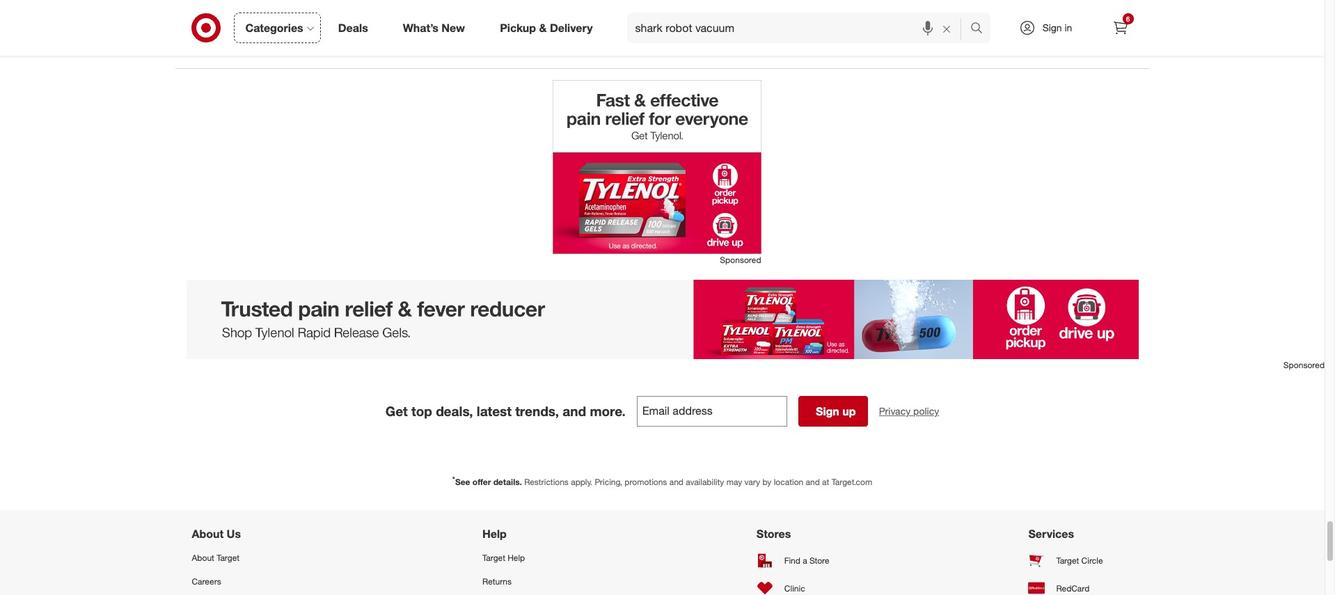 Task type: describe. For each thing, give the bounding box(es) containing it.
balloon pump link
[[377, 18, 559, 30]]

store
[[810, 555, 829, 566]]

latest
[[477, 403, 512, 419]]

search
[[964, 22, 997, 36]]

vary
[[745, 477, 760, 487]]

promotions
[[625, 477, 667, 487]]

6 link
[[1105, 13, 1136, 43]]

at
[[822, 477, 829, 487]]

stores
[[757, 527, 791, 541]]

target circle
[[1056, 555, 1103, 566]]

pump
[[411, 18, 437, 30]]

c9
[[948, 18, 959, 30]]

paper for flower wrapping paper
[[639, 18, 665, 30]]

circle
[[1081, 555, 1103, 566]]

sign in link
[[1007, 13, 1094, 43]]

delivery
[[550, 21, 593, 35]]

balloon pump
[[377, 18, 437, 30]]

0 horizontal spatial and
[[563, 403, 586, 419]]

find a store
[[784, 555, 829, 566]]

careers link
[[192, 570, 297, 593]]

target for target circle
[[1056, 555, 1079, 566]]

sign up
[[816, 405, 856, 419]]

pickup & delivery link
[[488, 13, 610, 43]]

wrapping for halloween
[[233, 18, 273, 30]]

halloween wrapping paper
[[186, 18, 302, 30]]

wrapping for flower
[[596, 18, 637, 30]]

target help link
[[482, 547, 571, 570]]

restrictions
[[524, 477, 569, 487]]

location
[[774, 477, 803, 487]]

0 vertical spatial advertisement region
[[552, 80, 761, 254]]

what's new link
[[391, 13, 483, 43]]

careers
[[192, 576, 221, 587]]

deals
[[338, 21, 368, 35]]

pickup
[[500, 21, 536, 35]]

&
[[539, 21, 547, 35]]

trends,
[[515, 403, 559, 419]]

what's
[[403, 21, 438, 35]]

140
[[217, 42, 236, 56]]

sign for sign up
[[816, 405, 839, 419]]

flower
[[567, 18, 593, 30]]

c9 christmas lights link
[[948, 18, 1130, 30]]

lights
[[1007, 18, 1030, 30]]

services
[[1028, 527, 1074, 541]]

in
[[1065, 22, 1072, 33]]

clinic
[[784, 583, 805, 594]]

balloon
[[377, 18, 409, 30]]

up
[[842, 405, 856, 419]]

may
[[727, 477, 742, 487]]

pricing,
[[595, 477, 622, 487]]

show
[[186, 42, 214, 56]]

0 horizontal spatial help
[[482, 527, 507, 541]]

get top deals, latest trends, and more.
[[385, 403, 626, 419]]

flower wrapping paper
[[567, 18, 665, 30]]

about target link
[[192, 547, 297, 570]]

target inside about target link
[[217, 553, 239, 563]]

about for about target
[[192, 553, 214, 563]]

redcard link
[[1028, 575, 1133, 595]]

halloween
[[186, 18, 230, 30]]

by
[[763, 477, 772, 487]]

find a store link
[[757, 547, 843, 575]]

returns
[[482, 576, 512, 587]]



Task type: locate. For each thing, give the bounding box(es) containing it.
1 horizontal spatial sponsored
[[1283, 360, 1325, 370]]

policy
[[913, 405, 939, 417]]

0 horizontal spatial sign
[[816, 405, 839, 419]]

help inside 'link'
[[508, 553, 525, 563]]

1 horizontal spatial help
[[508, 553, 525, 563]]

sign in
[[1043, 22, 1072, 33]]

0 vertical spatial help
[[482, 527, 507, 541]]

more
[[239, 42, 265, 56]]

new
[[442, 21, 465, 35]]

1 vertical spatial sign
[[816, 405, 839, 419]]

1 vertical spatial sponsored
[[1283, 360, 1325, 370]]

target.com
[[832, 477, 872, 487]]

clinic link
[[757, 575, 843, 595]]

show 140 more
[[186, 42, 265, 56]]

sign
[[1043, 22, 1062, 33], [816, 405, 839, 419]]

sign inside sign in link
[[1043, 22, 1062, 33]]

target left circle
[[1056, 555, 1079, 566]]

0 horizontal spatial sponsored
[[720, 255, 761, 265]]

privacy
[[879, 405, 911, 417]]

sign up button
[[798, 396, 868, 427]]

target circle link
[[1028, 547, 1133, 575]]

privacy policy link
[[879, 405, 939, 419]]

returns link
[[482, 570, 571, 593]]

0 vertical spatial about
[[192, 527, 224, 541]]

1 horizontal spatial and
[[669, 477, 684, 487]]

get
[[385, 403, 408, 419]]

* see offer details. restrictions apply. pricing, promotions and availability may vary by location and at target.com
[[452, 475, 872, 487]]

help up returns link
[[508, 553, 525, 563]]

0 vertical spatial sign
[[1043, 22, 1062, 33]]

What can we help you find? suggestions appear below search field
[[627, 13, 974, 43]]

target
[[217, 553, 239, 563], [482, 553, 505, 563], [1056, 555, 1079, 566]]

more.
[[590, 403, 626, 419]]

1 horizontal spatial paper
[[639, 18, 665, 30]]

2 wrapping from the left
[[596, 18, 637, 30]]

0 horizontal spatial target
[[217, 553, 239, 563]]

sign left "up"
[[816, 405, 839, 419]]

target for target help
[[482, 553, 505, 563]]

find
[[784, 555, 800, 566]]

christmas
[[961, 18, 1004, 30]]

1 vertical spatial help
[[508, 553, 525, 563]]

categories link
[[234, 13, 321, 43]]

advertisement region
[[552, 80, 761, 254], [0, 280, 1325, 359]]

top
[[411, 403, 432, 419]]

paper
[[276, 18, 302, 30], [639, 18, 665, 30]]

1 horizontal spatial sign
[[1043, 22, 1062, 33]]

and left availability
[[669, 477, 684, 487]]

1 wrapping from the left
[[233, 18, 273, 30]]

c9 christmas lights
[[948, 18, 1030, 30]]

wrapping
[[233, 18, 273, 30], [596, 18, 637, 30]]

what's new
[[403, 21, 465, 35]]

about target
[[192, 553, 239, 563]]

help up the target help
[[482, 527, 507, 541]]

sponsored
[[720, 255, 761, 265], [1283, 360, 1325, 370]]

2 about from the top
[[192, 553, 214, 563]]

and left more.
[[563, 403, 586, 419]]

1 vertical spatial about
[[192, 553, 214, 563]]

sign inside sign up button
[[816, 405, 839, 419]]

pickup & delivery
[[500, 21, 593, 35]]

availability
[[686, 477, 724, 487]]

target up returns
[[482, 553, 505, 563]]

details.
[[493, 477, 522, 487]]

1 horizontal spatial wrapping
[[596, 18, 637, 30]]

1 horizontal spatial target
[[482, 553, 505, 563]]

target inside target help 'link'
[[482, 553, 505, 563]]

a
[[803, 555, 807, 566]]

None text field
[[637, 396, 787, 427]]

about us
[[192, 527, 241, 541]]

target down us at left
[[217, 553, 239, 563]]

flower wrapping paper link
[[567, 18, 749, 30]]

wrapping up more
[[233, 18, 273, 30]]

2 horizontal spatial and
[[806, 477, 820, 487]]

offer
[[473, 477, 491, 487]]

about for about us
[[192, 527, 224, 541]]

about inside about target link
[[192, 553, 214, 563]]

search button
[[964, 13, 997, 46]]

2 paper from the left
[[639, 18, 665, 30]]

apply.
[[571, 477, 592, 487]]

1 about from the top
[[192, 527, 224, 541]]

show 140 more button
[[186, 40, 284, 57]]

1 paper from the left
[[276, 18, 302, 30]]

1 vertical spatial advertisement region
[[0, 280, 1325, 359]]

target help
[[482, 553, 525, 563]]

0 horizontal spatial wrapping
[[233, 18, 273, 30]]

0 horizontal spatial paper
[[276, 18, 302, 30]]

redcard
[[1056, 583, 1090, 594]]

help
[[482, 527, 507, 541], [508, 553, 525, 563]]

about
[[192, 527, 224, 541], [192, 553, 214, 563]]

2 horizontal spatial target
[[1056, 555, 1079, 566]]

us
[[227, 527, 241, 541]]

categories
[[245, 21, 303, 35]]

and
[[563, 403, 586, 419], [669, 477, 684, 487], [806, 477, 820, 487]]

and left at
[[806, 477, 820, 487]]

*
[[452, 475, 455, 483]]

deals,
[[436, 403, 473, 419]]

paper for halloween wrapping paper
[[276, 18, 302, 30]]

halloween wrapping paper link
[[186, 18, 368, 30]]

about up about target
[[192, 527, 224, 541]]

privacy policy
[[879, 405, 939, 417]]

about up careers
[[192, 553, 214, 563]]

sign for sign in
[[1043, 22, 1062, 33]]

target inside 'target circle' link
[[1056, 555, 1079, 566]]

6
[[1126, 15, 1130, 23]]

0 vertical spatial sponsored
[[720, 255, 761, 265]]

deals link
[[326, 13, 385, 43]]

wrapping right the "flower"
[[596, 18, 637, 30]]

sign left in
[[1043, 22, 1062, 33]]

see
[[455, 477, 470, 487]]



Task type: vqa. For each thing, say whether or not it's contained in the screenshot.
leftmost paper
yes



